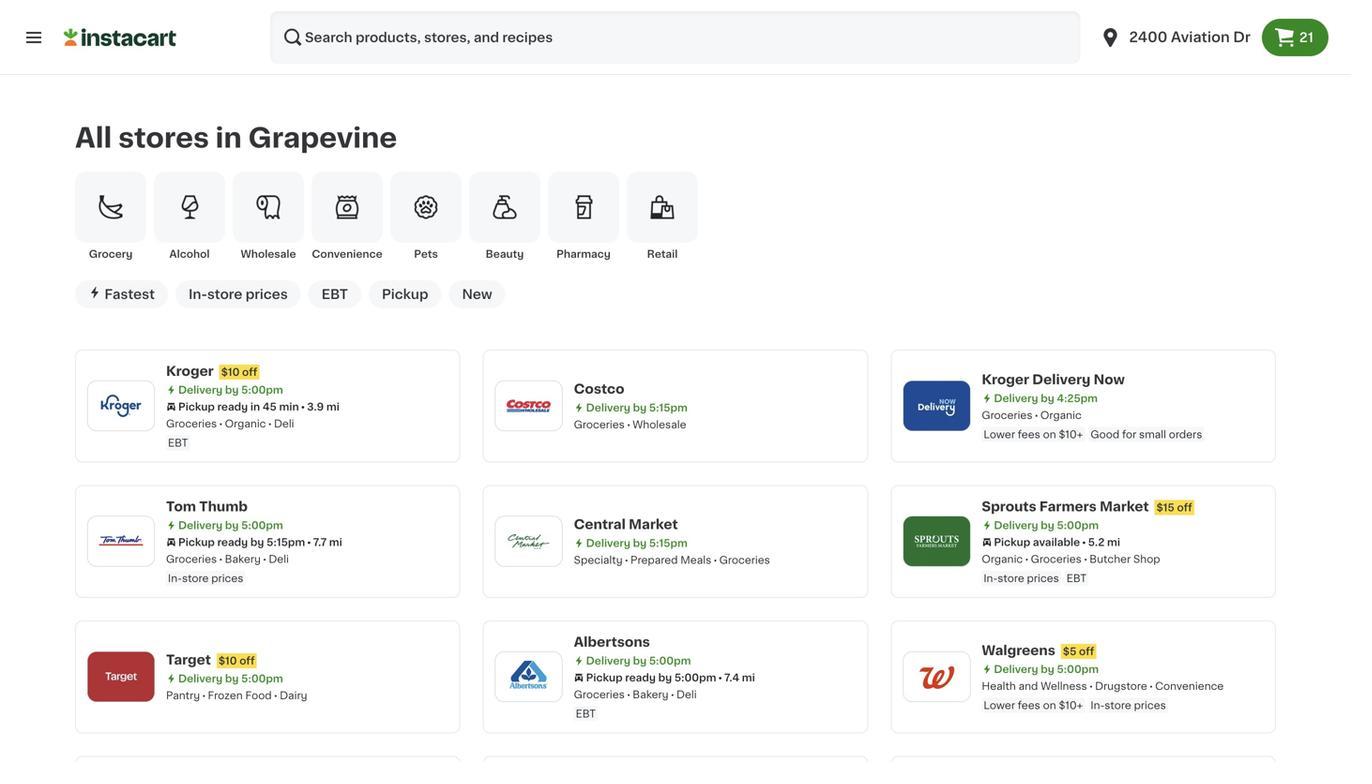 Task type: locate. For each thing, give the bounding box(es) containing it.
pickup for pickup ready by 5:15pm
[[178, 538, 215, 548]]

0 horizontal spatial convenience
[[312, 249, 382, 259]]

mi right 3.9
[[326, 402, 340, 412]]

bakery inside the groceries bakery deli in-store prices
[[225, 554, 261, 565]]

2400 aviation dr button
[[1088, 11, 1262, 64], [1099, 11, 1251, 64]]

store
[[207, 288, 242, 301], [182, 574, 209, 584], [998, 574, 1024, 584], [1105, 701, 1131, 711]]

kroger logo image
[[97, 382, 145, 431]]

all stores in grapevine main content
[[0, 75, 1351, 763]]

prepared
[[631, 556, 678, 566]]

delivery up the delivery by 4:25pm
[[1032, 373, 1091, 386]]

kroger for kroger delivery now
[[982, 373, 1029, 386]]

delivery for prepared meals
[[586, 539, 630, 549]]

deli
[[274, 419, 294, 429], [269, 554, 289, 565], [677, 690, 697, 700]]

in- down drugstore at the bottom right of page
[[1091, 701, 1105, 711]]

groceries organic lower fees on $10+ good for small orders
[[982, 410, 1202, 440]]

0 vertical spatial wholesale
[[241, 249, 296, 259]]

organic down 'pickup ready in 45 min'
[[225, 419, 266, 429]]

0 vertical spatial lower
[[984, 430, 1015, 440]]

$10 up frozen
[[218, 656, 237, 667]]

by up pantry frozen food dairy
[[225, 674, 239, 685]]

grocery button
[[75, 172, 146, 262]]

pickup for pickup available
[[994, 538, 1031, 548]]

pickup for pickup ready in 45 min
[[178, 402, 215, 412]]

prices down pickup available
[[1027, 574, 1059, 584]]

organic inside groceries organic deli ebt
[[225, 419, 266, 429]]

alcohol
[[169, 249, 210, 259]]

1 vertical spatial $10+
[[1059, 701, 1083, 711]]

delivery down sprouts
[[994, 521, 1038, 531]]

2 on from the top
[[1043, 701, 1056, 711]]

sprouts farmers market logo image
[[912, 518, 961, 566]]

groceries down "costco"
[[574, 420, 625, 430]]

off right the $15
[[1177, 503, 1192, 513]]

1 vertical spatial convenience
[[1155, 682, 1224, 692]]

Search field
[[270, 11, 1081, 64]]

ebt up tom
[[168, 438, 188, 448]]

in
[[215, 125, 242, 151], [250, 402, 260, 412]]

pickup down albertsons
[[586, 673, 623, 683]]

delivery down the kroger $10 off
[[178, 385, 223, 395]]

pickup inside button
[[382, 288, 428, 301]]

2 $10+ from the top
[[1059, 701, 1083, 711]]

pharmacy
[[557, 249, 611, 259]]

market up 5.2 mi
[[1100, 500, 1149, 514]]

tom thumb
[[166, 500, 248, 514]]

delivery by 5:00pm up pickup ready by 5:00pm
[[586, 656, 691, 667]]

groceries inside groceries organic deli ebt
[[166, 419, 217, 429]]

0 vertical spatial $10
[[221, 367, 240, 378]]

beauty button
[[469, 172, 540, 262]]

groceries down available
[[1031, 554, 1082, 565]]

2 lower from the top
[[984, 701, 1015, 711]]

1 horizontal spatial bakery
[[633, 690, 669, 700]]

ready up the groceries bakery deli ebt
[[625, 673, 656, 683]]

5:00pm down $5
[[1057, 665, 1099, 675]]

wellness
[[1041, 682, 1087, 692]]

lower
[[984, 430, 1015, 440], [984, 701, 1015, 711]]

by for 7.7 mi
[[225, 521, 239, 531]]

on down the delivery by 4:25pm
[[1043, 430, 1056, 440]]

deli inside the groceries bakery deli in-store prices
[[269, 554, 289, 565]]

convenience
[[312, 249, 382, 259], [1155, 682, 1224, 692]]

delivery down tom thumb
[[178, 521, 223, 531]]

$10+ inside 'health and wellness drugstore convenience lower fees on $10+ in-store prices'
[[1059, 701, 1083, 711]]

wholesale inside wholesale button
[[241, 249, 296, 259]]

delivery by 5:00pm down thumb
[[178, 521, 283, 531]]

0 vertical spatial fees
[[1018, 430, 1040, 440]]

delivery by 5:00pm up frozen
[[178, 674, 283, 685]]

grapevine
[[248, 125, 397, 151]]

delivery down kroger delivery now
[[994, 394, 1038, 404]]

delivery by 5:00pm
[[178, 385, 283, 395], [178, 521, 283, 531], [994, 521, 1099, 531], [586, 656, 691, 667], [994, 665, 1099, 675], [178, 674, 283, 685]]

$10 inside the kroger $10 off
[[221, 367, 240, 378]]

ebt inside button
[[322, 288, 348, 301]]

5:00pm down the sprouts farmers market $15 off
[[1057, 521, 1099, 531]]

1 horizontal spatial organic
[[982, 554, 1023, 565]]

ebt inside the groceries bakery deli ebt
[[576, 709, 596, 720]]

retail button
[[627, 172, 698, 262]]

store down drugstore at the bottom right of page
[[1105, 701, 1131, 711]]

thumb
[[199, 500, 248, 514]]

0 vertical spatial deli
[[274, 419, 294, 429]]

1 on from the top
[[1043, 430, 1056, 440]]

0 vertical spatial in
[[215, 125, 242, 151]]

lower down health
[[984, 701, 1015, 711]]

2 delivery by 5:15pm from the top
[[586, 539, 688, 549]]

in- down pickup available
[[984, 574, 998, 584]]

pickup down the pets
[[382, 288, 428, 301]]

5:15pm up specialty prepared meals groceries
[[649, 539, 688, 549]]

2 fees from the top
[[1018, 701, 1040, 711]]

kroger up the delivery by 4:25pm
[[982, 373, 1029, 386]]

delivery up the 'specialty'
[[586, 539, 630, 549]]

in-store prices button
[[175, 280, 301, 309]]

delivery for 7.4 mi
[[586, 656, 630, 667]]

in- inside button
[[189, 288, 207, 301]]

1 fees from the top
[[1018, 430, 1040, 440]]

0 vertical spatial on
[[1043, 430, 1056, 440]]

by for drugstore
[[1041, 665, 1055, 675]]

by up the groceries wholesale
[[633, 403, 647, 413]]

0 vertical spatial bakery
[[225, 554, 261, 565]]

2 vertical spatial ready
[[625, 673, 656, 683]]

bakery down the pickup ready by 5:15pm
[[225, 554, 261, 565]]

1 vertical spatial in
[[250, 402, 260, 412]]

1 delivery by 5:15pm from the top
[[586, 403, 688, 413]]

5:15pm for central market
[[649, 539, 688, 549]]

ready up groceries organic deli ebt
[[217, 402, 248, 412]]

5:00pm for frozen food
[[241, 674, 283, 685]]

5:00pm for 7.4 mi
[[649, 656, 691, 667]]

1 lower from the top
[[984, 430, 1015, 440]]

groceries inside the groceries bakery deli ebt
[[574, 690, 625, 700]]

ebt
[[322, 288, 348, 301], [168, 438, 188, 448], [1067, 574, 1087, 584], [576, 709, 596, 720]]

prices inside organic groceries butcher shop in-store prices ebt
[[1027, 574, 1059, 584]]

2 horizontal spatial organic
[[1041, 410, 1082, 421]]

fees down the delivery by 4:25pm
[[1018, 430, 1040, 440]]

deli inside groceries organic deli ebt
[[274, 419, 294, 429]]

in- inside the groceries bakery deli in-store prices
[[168, 574, 182, 584]]

delivery for frozen food
[[178, 674, 223, 685]]

ready up the groceries bakery deli in-store prices
[[217, 538, 248, 548]]

bakery down pickup ready by 5:00pm
[[633, 690, 669, 700]]

by for 3.9 mi
[[225, 385, 239, 395]]

$10 for kroger
[[221, 367, 240, 378]]

pickup down tom thumb
[[178, 538, 215, 548]]

prices down drugstore at the bottom right of page
[[1134, 701, 1166, 711]]

5:00pm for 3.9 mi
[[241, 385, 283, 395]]

delivery by 5:15pm down central market
[[586, 539, 688, 549]]

1 vertical spatial fees
[[1018, 701, 1040, 711]]

groceries bakery deli ebt
[[574, 690, 697, 720]]

ebt left pickup button at left top
[[322, 288, 348, 301]]

kroger up 'pickup ready in 45 min'
[[166, 365, 214, 378]]

kroger
[[166, 365, 214, 378], [982, 373, 1029, 386]]

prices down the pickup ready by 5:15pm
[[211, 574, 243, 584]]

on
[[1043, 430, 1056, 440], [1043, 701, 1056, 711]]

instacart logo image
[[64, 26, 176, 49]]

ebt inside organic groceries butcher shop in-store prices ebt
[[1067, 574, 1087, 584]]

meals
[[681, 556, 711, 566]]

0 horizontal spatial market
[[629, 519, 678, 532]]

min
[[279, 402, 299, 412]]

delivery by 5:00pm up pickup available
[[994, 521, 1099, 531]]

delivery for organic
[[994, 394, 1038, 404]]

1 vertical spatial $10
[[218, 656, 237, 667]]

2400
[[1129, 30, 1168, 44]]

central market
[[574, 519, 678, 532]]

ready
[[217, 402, 248, 412], [217, 538, 248, 548], [625, 673, 656, 683]]

organic down the delivery by 4:25pm
[[1041, 410, 1082, 421]]

5:15pm up the groceries wholesale
[[649, 403, 688, 413]]

0 horizontal spatial organic
[[225, 419, 266, 429]]

5:15pm
[[649, 403, 688, 413], [267, 538, 305, 548], [649, 539, 688, 549]]

delivery by 5:15pm up the groceries wholesale
[[586, 403, 688, 413]]

0 vertical spatial delivery by 5:15pm
[[586, 403, 688, 413]]

by down walgreens $5 off
[[1041, 665, 1055, 675]]

1 vertical spatial delivery by 5:15pm
[[586, 539, 688, 549]]

costco logo image
[[505, 382, 553, 431]]

1 horizontal spatial market
[[1100, 500, 1149, 514]]

by up the pickup ready by 5:15pm
[[225, 521, 239, 531]]

organic inside groceries organic lower fees on $10+ good for small orders
[[1041, 410, 1082, 421]]

now
[[1094, 373, 1125, 386]]

1 horizontal spatial convenience
[[1155, 682, 1224, 692]]

lower inside groceries organic lower fees on $10+ good for small orders
[[984, 430, 1015, 440]]

kroger for kroger $10 off
[[166, 365, 214, 378]]

delivery down "costco"
[[586, 403, 630, 413]]

mi right 7.4
[[742, 673, 755, 683]]

store inside organic groceries butcher shop in-store prices ebt
[[998, 574, 1024, 584]]

lower down the delivery by 4:25pm
[[984, 430, 1015, 440]]

2 2400 aviation dr button from the left
[[1099, 11, 1251, 64]]

mi
[[326, 402, 340, 412], [329, 538, 342, 548], [1107, 538, 1120, 548], [742, 673, 755, 683]]

pickup
[[382, 288, 428, 301], [178, 402, 215, 412], [178, 538, 215, 548], [994, 538, 1031, 548], [586, 673, 623, 683]]

1 vertical spatial deli
[[269, 554, 289, 565]]

in- down alcohol
[[189, 288, 207, 301]]

pickup ready by 5:15pm
[[178, 538, 305, 548]]

organic down pickup available
[[982, 554, 1023, 565]]

delivery down walgreens
[[994, 665, 1038, 675]]

wholesale
[[241, 249, 296, 259], [633, 420, 686, 430]]

bakery
[[225, 554, 261, 565], [633, 690, 669, 700]]

5:00pm up food
[[241, 674, 283, 685]]

off for target
[[239, 656, 255, 667]]

shop
[[1134, 554, 1160, 565]]

off inside walgreens $5 off
[[1079, 647, 1094, 657]]

5:15pm for costco
[[649, 403, 688, 413]]

mi up butcher
[[1107, 538, 1120, 548]]

delivery by 5:00pm for sprouts
[[994, 521, 1099, 531]]

ebt down pickup ready by 5:00pm
[[576, 709, 596, 720]]

groceries for groceries bakery deli ebt
[[574, 690, 625, 700]]

off inside target $10 off
[[239, 656, 255, 667]]

1 horizontal spatial kroger
[[982, 373, 1029, 386]]

deli inside the groceries bakery deli ebt
[[677, 690, 697, 700]]

5:00pm up pickup ready by 5:00pm
[[649, 656, 691, 667]]

prices left ebt button on the left top of page
[[246, 288, 288, 301]]

0 vertical spatial market
[[1100, 500, 1149, 514]]

ebt inside groceries organic deli ebt
[[168, 438, 188, 448]]

in left 45
[[250, 402, 260, 412]]

drugstore
[[1095, 682, 1147, 692]]

groceries right meals
[[719, 556, 770, 566]]

fees down and
[[1018, 701, 1040, 711]]

groceries inside the groceries bakery deli in-store prices
[[166, 554, 217, 565]]

walgreens
[[982, 645, 1056, 658]]

pantry
[[166, 691, 200, 702]]

delivery by 5:00pm down walgreens $5 off
[[994, 665, 1099, 675]]

0 vertical spatial $10+
[[1059, 430, 1083, 440]]

pantry frozen food dairy
[[166, 691, 307, 702]]

off for kroger
[[242, 367, 257, 378]]

groceries down albertsons
[[574, 690, 625, 700]]

groceries down the pickup ready by 5:15pm
[[166, 554, 217, 565]]

store down pickup available
[[998, 574, 1024, 584]]

1 horizontal spatial in
[[250, 402, 260, 412]]

in- inside 'health and wellness drugstore convenience lower fees on $10+ in-store prices'
[[1091, 701, 1105, 711]]

delivery by 5:00pm up 'pickup ready in 45 min'
[[178, 385, 283, 395]]

0 vertical spatial convenience
[[312, 249, 382, 259]]

groceries for groceries organic lower fees on $10+ good for small orders
[[982, 410, 1033, 421]]

market up prepared
[[629, 519, 678, 532]]

prices
[[246, 288, 288, 301], [211, 574, 243, 584], [1027, 574, 1059, 584], [1134, 701, 1166, 711]]

mi for 3.9 mi
[[326, 402, 340, 412]]

organic
[[1041, 410, 1082, 421], [225, 419, 266, 429], [982, 554, 1023, 565]]

target
[[166, 654, 211, 667]]

on down the wellness
[[1043, 701, 1056, 711]]

off inside the kroger $10 off
[[242, 367, 257, 378]]

by up available
[[1041, 521, 1055, 531]]

delivery by 5:15pm for central market
[[586, 539, 688, 549]]

deli down the pickup ready by 5:15pm
[[269, 554, 289, 565]]

prices inside button
[[246, 288, 288, 301]]

by for wholesale
[[633, 403, 647, 413]]

1 vertical spatial wholesale
[[633, 420, 686, 430]]

$10
[[221, 367, 240, 378], [218, 656, 237, 667]]

$10 for target
[[218, 656, 237, 667]]

$10+ left good
[[1059, 430, 1083, 440]]

1 $10+ from the top
[[1059, 430, 1083, 440]]

walgreens logo image
[[912, 653, 961, 702]]

organic inside organic groceries butcher shop in-store prices ebt
[[982, 554, 1023, 565]]

by up prepared
[[633, 539, 647, 549]]

market
[[1100, 500, 1149, 514], [629, 519, 678, 532]]

deli down min
[[274, 419, 294, 429]]

deli down pickup ready by 5:00pm
[[677, 690, 697, 700]]

groceries
[[982, 410, 1033, 421], [166, 419, 217, 429], [574, 420, 625, 430], [166, 554, 217, 565], [1031, 554, 1082, 565], [719, 556, 770, 566], [574, 690, 625, 700]]

$10 up 'pickup ready in 45 min'
[[221, 367, 240, 378]]

pickup down sprouts
[[994, 538, 1031, 548]]

and
[[1019, 682, 1038, 692]]

by for frozen food
[[225, 674, 239, 685]]

off up pantry frozen food dairy
[[239, 656, 255, 667]]

$10+ down the wellness
[[1059, 701, 1083, 711]]

off right $5
[[1079, 647, 1094, 657]]

beauty
[[486, 249, 524, 259]]

on inside 'health and wellness drugstore convenience lower fees on $10+ in-store prices'
[[1043, 701, 1056, 711]]

1 vertical spatial lower
[[984, 701, 1015, 711]]

store inside 'health and wellness drugstore convenience lower fees on $10+ in-store prices'
[[1105, 701, 1131, 711]]

delivery for 3.9 mi
[[178, 385, 223, 395]]

off up 'pickup ready in 45 min'
[[242, 367, 257, 378]]

in-
[[189, 288, 207, 301], [168, 574, 182, 584], [984, 574, 998, 584], [1091, 701, 1105, 711]]

0 horizontal spatial wholesale
[[241, 249, 296, 259]]

$10 inside target $10 off
[[218, 656, 237, 667]]

0 horizontal spatial kroger
[[166, 365, 214, 378]]

delivery by 5:00pm for target
[[178, 674, 283, 685]]

1 2400 aviation dr button from the left
[[1088, 11, 1262, 64]]

convenience up ebt button on the left top of page
[[312, 249, 382, 259]]

1 vertical spatial bakery
[[633, 690, 669, 700]]

1 vertical spatial ready
[[217, 538, 248, 548]]

in right stores
[[215, 125, 242, 151]]

groceries down 'pickup ready in 45 min'
[[166, 419, 217, 429]]

sprouts farmers market $15 off
[[982, 500, 1192, 514]]

groceries inside organic groceries butcher shop in-store prices ebt
[[1031, 554, 1082, 565]]

groceries inside groceries organic lower fees on $10+ good for small orders
[[982, 410, 1033, 421]]

$10+ inside groceries organic lower fees on $10+ good for small orders
[[1059, 430, 1083, 440]]

off
[[242, 367, 257, 378], [1177, 503, 1192, 513], [1079, 647, 1094, 657], [239, 656, 255, 667]]

in- down tom
[[168, 574, 182, 584]]

2 vertical spatial deli
[[677, 690, 697, 700]]

1 vertical spatial on
[[1043, 701, 1056, 711]]

delivery down target $10 off
[[178, 674, 223, 685]]

groceries down the delivery by 4:25pm
[[982, 410, 1033, 421]]

delivery down albertsons
[[586, 656, 630, 667]]

0 horizontal spatial bakery
[[225, 554, 261, 565]]

organic groceries butcher shop in-store prices ebt
[[982, 554, 1160, 584]]

5:00pm up the pickup ready by 5:15pm
[[241, 521, 283, 531]]

fees
[[1018, 430, 1040, 440], [1018, 701, 1040, 711]]

0 horizontal spatial in
[[215, 125, 242, 151]]

pets
[[414, 249, 438, 259]]

mi right '7.7'
[[329, 538, 342, 548]]

ebt down available
[[1067, 574, 1087, 584]]

groceries for groceries bakery deli in-store prices
[[166, 554, 217, 565]]

None search field
[[270, 11, 1081, 64]]

by up the groceries bakery deli in-store prices
[[250, 538, 264, 548]]

aviation
[[1171, 30, 1230, 44]]

by down kroger delivery now
[[1041, 394, 1055, 404]]

by for 7.4 mi
[[633, 656, 647, 667]]

by up pickup ready by 5:00pm
[[633, 656, 647, 667]]

albertsons logo image
[[505, 653, 553, 702]]

for
[[1122, 430, 1137, 440]]

5:00pm up 45
[[241, 385, 283, 395]]

pickup down the kroger $10 off
[[178, 402, 215, 412]]

5:00pm for 5.2 mi
[[1057, 521, 1099, 531]]

bakery inside the groceries bakery deli ebt
[[633, 690, 669, 700]]

by up 'pickup ready in 45 min'
[[225, 385, 239, 395]]

mi for 5.2 mi
[[1107, 538, 1120, 548]]



Task type: vqa. For each thing, say whether or not it's contained in the screenshot.
leftmost Produce
no



Task type: describe. For each thing, give the bounding box(es) containing it.
dr
[[1233, 30, 1251, 44]]

pickup button
[[369, 280, 441, 309]]

5.2
[[1088, 538, 1105, 548]]

groceries bakery deli in-store prices
[[166, 554, 289, 584]]

grocery
[[89, 249, 133, 259]]

bakery for tom thumb
[[225, 554, 261, 565]]

45
[[263, 402, 277, 412]]

0 vertical spatial ready
[[217, 402, 248, 412]]

21
[[1300, 31, 1314, 44]]

delivery by 5:15pm for costco
[[586, 403, 688, 413]]

7.7
[[313, 538, 327, 548]]

delivery for 5.2 mi
[[994, 521, 1038, 531]]

pets button
[[390, 172, 462, 262]]

convenience inside convenience button
[[312, 249, 382, 259]]

ebt button
[[308, 280, 361, 309]]

target $10 off
[[166, 654, 255, 667]]

fees inside groceries organic lower fees on $10+ good for small orders
[[1018, 430, 1040, 440]]

retail
[[647, 249, 678, 259]]

all
[[75, 125, 112, 151]]

dairy
[[280, 691, 307, 702]]

central
[[574, 519, 626, 532]]

2400 aviation dr
[[1129, 30, 1251, 44]]

central market logo image
[[505, 518, 553, 566]]

kroger delivery now
[[982, 373, 1125, 386]]

1 horizontal spatial wholesale
[[633, 420, 686, 430]]

bakery for albertsons
[[633, 690, 669, 700]]

mi for 7.7 mi
[[329, 538, 342, 548]]

all stores in grapevine
[[75, 125, 397, 151]]

on inside groceries organic lower fees on $10+ good for small orders
[[1043, 430, 1056, 440]]

health
[[982, 682, 1016, 692]]

store inside the groceries bakery deli in-store prices
[[182, 574, 209, 584]]

delivery for 7.7 mi
[[178, 521, 223, 531]]

alcohol button
[[154, 172, 225, 262]]

5:00pm for 7.7 mi
[[241, 521, 283, 531]]

3.9
[[307, 402, 324, 412]]

organic for deli
[[225, 419, 266, 429]]

good
[[1091, 430, 1120, 440]]

farmers
[[1040, 500, 1097, 514]]

kroger delivery now logo image
[[912, 382, 961, 431]]

fees inside 'health and wellness drugstore convenience lower fees on $10+ in-store prices'
[[1018, 701, 1040, 711]]

target logo image
[[97, 653, 145, 702]]

$5
[[1063, 647, 1077, 657]]

pickup for pickup
[[382, 288, 428, 301]]

groceries for groceries wholesale
[[574, 420, 625, 430]]

in- inside organic groceries butcher shop in-store prices ebt
[[984, 574, 998, 584]]

pickup ready in 45 min
[[178, 402, 299, 412]]

kroger $10 off
[[166, 365, 257, 378]]

pharmacy button
[[548, 172, 619, 262]]

in for stores
[[215, 125, 242, 151]]

5:00pm for drugstore
[[1057, 665, 1099, 675]]

3.9 mi
[[307, 402, 340, 412]]

convenience button
[[312, 172, 383, 262]]

delivery by 5:00pm for walgreens
[[994, 665, 1099, 675]]

organic for lower
[[1041, 410, 1082, 421]]

store inside button
[[207, 288, 242, 301]]

stores
[[118, 125, 209, 151]]

delivery by 5:00pm for kroger
[[178, 385, 283, 395]]

delivery for wholesale
[[586, 403, 630, 413]]

costco
[[574, 383, 624, 396]]

7.7 mi
[[313, 538, 342, 548]]

walgreens $5 off
[[982, 645, 1094, 658]]

new
[[462, 288, 492, 301]]

pickup for pickup ready by 5:00pm
[[586, 673, 623, 683]]

in for ready
[[250, 402, 260, 412]]

7.4 mi
[[724, 673, 755, 683]]

pickup available
[[994, 538, 1080, 548]]

5:15pm left '7.7'
[[267, 538, 305, 548]]

4:25pm
[[1057, 394, 1098, 404]]

food
[[245, 691, 272, 702]]

pickup ready by 5:00pm
[[586, 673, 716, 683]]

new button
[[449, 280, 506, 309]]

fastest button
[[75, 280, 168, 309]]

mi for 7.4 mi
[[742, 673, 755, 683]]

tom
[[166, 500, 196, 514]]

lower inside 'health and wellness drugstore convenience lower fees on $10+ in-store prices'
[[984, 701, 1015, 711]]

5:00pm left 7.4
[[675, 673, 716, 683]]

specialty
[[574, 556, 623, 566]]

ready for tom thumb
[[217, 538, 248, 548]]

$15
[[1157, 503, 1175, 513]]

off for walgreens
[[1079, 647, 1094, 657]]

available
[[1033, 538, 1080, 548]]

specialty prepared meals groceries
[[574, 556, 770, 566]]

groceries for groceries organic deli ebt
[[166, 419, 217, 429]]

ready for albertsons
[[625, 673, 656, 683]]

5.2 mi
[[1088, 538, 1120, 548]]

delivery by 4:25pm
[[994, 394, 1098, 404]]

off inside the sprouts farmers market $15 off
[[1177, 503, 1192, 513]]

wholesale button
[[233, 172, 304, 262]]

by for 5.2 mi
[[1041, 521, 1055, 531]]

fastest
[[105, 288, 155, 301]]

by for organic
[[1041, 394, 1055, 404]]

by for prepared meals
[[633, 539, 647, 549]]

tom thumb logo image
[[97, 518, 145, 566]]

health and wellness drugstore convenience lower fees on $10+ in-store prices
[[982, 682, 1224, 711]]

albertsons
[[574, 636, 650, 649]]

frozen
[[208, 691, 243, 702]]

orders
[[1169, 430, 1202, 440]]

in-store prices
[[189, 288, 288, 301]]

1 vertical spatial market
[[629, 519, 678, 532]]

delivery for drugstore
[[994, 665, 1038, 675]]

small
[[1139, 430, 1166, 440]]

prices inside the groceries bakery deli in-store prices
[[211, 574, 243, 584]]

deli for albertsons
[[677, 690, 697, 700]]

groceries wholesale
[[574, 420, 686, 430]]

sprouts
[[982, 500, 1037, 514]]

21 button
[[1262, 19, 1329, 56]]

prices inside 'health and wellness drugstore convenience lower fees on $10+ in-store prices'
[[1134, 701, 1166, 711]]

groceries organic deli ebt
[[166, 419, 294, 448]]

convenience inside 'health and wellness drugstore convenience lower fees on $10+ in-store prices'
[[1155, 682, 1224, 692]]

butcher
[[1090, 554, 1131, 565]]

7.4
[[724, 673, 740, 683]]

by up the groceries bakery deli ebt
[[658, 673, 672, 683]]

deli for tom thumb
[[269, 554, 289, 565]]



